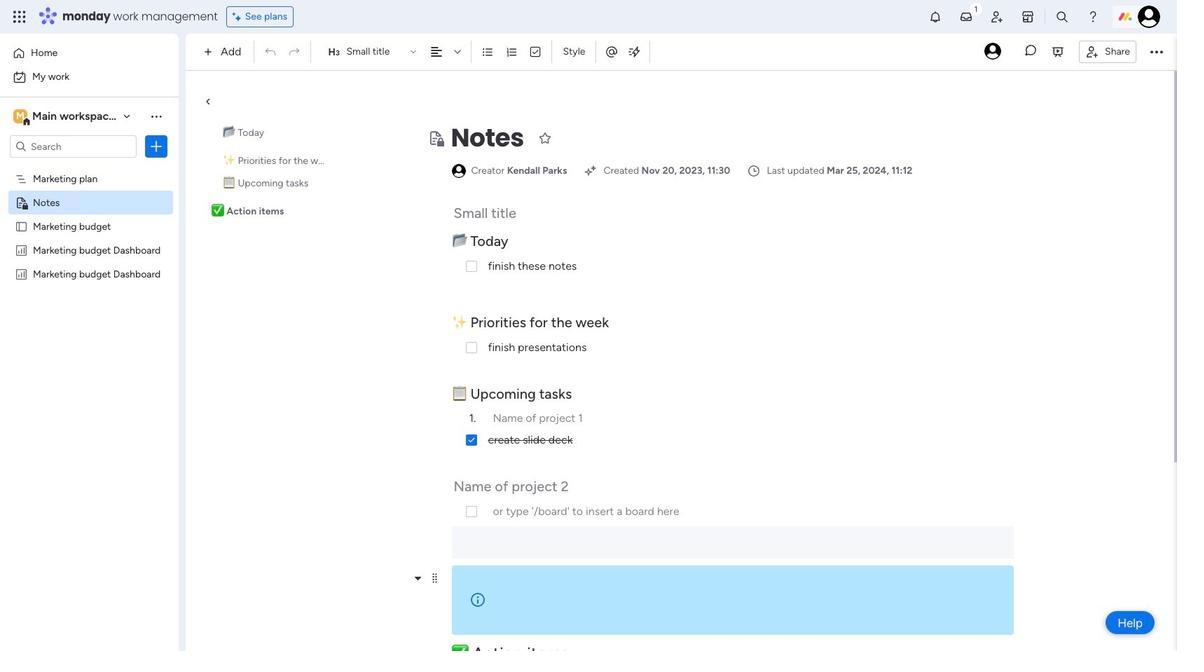 Task type: describe. For each thing, give the bounding box(es) containing it.
kendall parks image
[[1138, 6, 1161, 28]]

monday marketplace image
[[1021, 10, 1035, 24]]

0 horizontal spatial private board image
[[15, 196, 28, 209]]

board activity image
[[985, 42, 1002, 59]]

2 vertical spatial option
[[0, 166, 179, 169]]

1 image
[[970, 1, 983, 16]]

mention image
[[605, 45, 619, 59]]

v2 ellipsis image
[[1151, 43, 1164, 61]]

search everything image
[[1056, 10, 1070, 24]]

numbered list image
[[506, 46, 518, 58]]

update feed image
[[960, 10, 974, 24]]

1 vertical spatial option
[[8, 66, 170, 88]]

menu image
[[430, 573, 440, 584]]

workspace options image
[[149, 109, 163, 123]]

Search in workspace field
[[29, 138, 117, 155]]



Task type: locate. For each thing, give the bounding box(es) containing it.
bulleted list image
[[482, 46, 494, 58]]

workspace selection element
[[13, 108, 208, 126]]

see plans image
[[232, 9, 245, 25]]

0 vertical spatial option
[[8, 42, 170, 64]]

notifications image
[[929, 10, 943, 24]]

public board image
[[15, 219, 28, 233]]

public dashboard image
[[15, 243, 28, 257], [15, 267, 28, 280]]

add to favorites image
[[538, 131, 552, 145]]

1 vertical spatial private board image
[[15, 196, 28, 209]]

1 horizontal spatial private board image
[[427, 130, 444, 146]]

select product image
[[13, 10, 27, 24]]

0 vertical spatial public dashboard image
[[15, 243, 28, 257]]

private board image
[[427, 130, 444, 146], [15, 196, 28, 209]]

options image
[[149, 139, 163, 154]]

1 vertical spatial public dashboard image
[[15, 267, 28, 280]]

invite members image
[[990, 10, 1004, 24]]

dynamic values image
[[628, 45, 642, 59]]

0 vertical spatial private board image
[[427, 130, 444, 146]]

2 public dashboard image from the top
[[15, 267, 28, 280]]

None field
[[448, 120, 528, 156]]

option
[[8, 42, 170, 64], [8, 66, 170, 88], [0, 166, 179, 169]]

workspace image
[[13, 109, 27, 124]]

1 public dashboard image from the top
[[15, 243, 28, 257]]

checklist image
[[530, 46, 542, 58]]

list box
[[0, 164, 179, 475]]

help image
[[1086, 10, 1100, 24]]



Task type: vqa. For each thing, say whether or not it's contained in the screenshot.
Menu "icon"
yes



